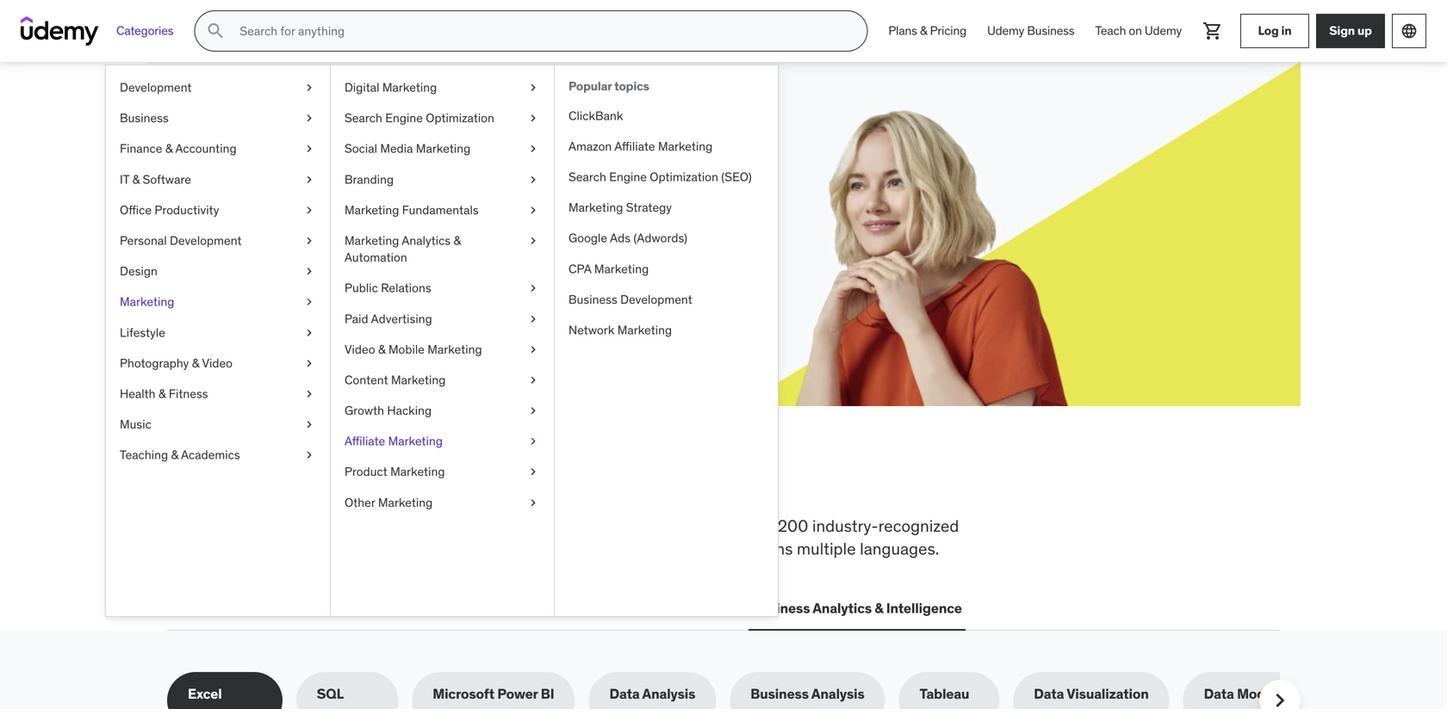 Task type: describe. For each thing, give the bounding box(es) containing it.
$12.99
[[229, 199, 271, 217]]

xsmall image for health & fitness
[[302, 386, 316, 403]]

for inside skills for your future expand your potential with a course. starting at just $12.99 through dec 15.
[[311, 137, 352, 173]]

xsmall image for public relations
[[526, 280, 540, 297]]

search engine optimization (seo)
[[569, 169, 752, 185]]

multiple
[[797, 539, 856, 560]]

paid advertising link
[[331, 304, 554, 335]]

xsmall image for business
[[302, 110, 316, 127]]

modeling
[[1237, 686, 1297, 703]]

recognized
[[878, 516, 959, 537]]

popular
[[569, 78, 612, 94]]

search engine optimization
[[345, 110, 494, 126]]

data science
[[524, 600, 608, 618]]

photography & video
[[120, 356, 233, 371]]

dec
[[326, 199, 350, 217]]

marketing strategy
[[569, 200, 672, 215]]

for inside covering critical workplace skills to technical topics, including prep content for over 200 industry-recognized certifications, our catalog supports well-rounded professional development and spans multiple languages.
[[719, 516, 739, 537]]

marketing link
[[106, 287, 330, 318]]

marketing inside "link"
[[345, 202, 399, 218]]

xsmall image for design
[[302, 263, 316, 280]]

xsmall image for product marketing
[[526, 464, 540, 481]]

marketing up to
[[378, 495, 433, 511]]

it certifications
[[309, 600, 411, 618]]

all
[[167, 459, 218, 504]]

catalog
[[298, 539, 352, 560]]

leadership
[[432, 600, 503, 618]]

xsmall image for teaching & academics
[[302, 447, 316, 464]]

search for search engine optimization (seo)
[[569, 169, 606, 185]]

relations
[[381, 281, 431, 296]]

digital marketing link
[[331, 72, 554, 103]]

submit search image
[[205, 21, 226, 41]]

it for it & software
[[120, 172, 129, 187]]

google ads (adwords) link
[[555, 223, 778, 254]]

engine for search engine optimization
[[385, 110, 423, 126]]

1 udemy from the left
[[987, 23, 1024, 39]]

skills
[[229, 137, 306, 173]]

network marketing
[[569, 323, 672, 338]]

including
[[550, 516, 617, 537]]

need
[[453, 459, 536, 504]]

xsmall image for video & mobile marketing
[[526, 341, 540, 358]]

clickbank link
[[555, 101, 778, 131]]

data for data analysis
[[609, 686, 640, 703]]

sign up link
[[1316, 14, 1385, 48]]

cpa marketing
[[569, 261, 649, 277]]

xsmall image for search engine optimization
[[526, 110, 540, 127]]

photography
[[120, 356, 189, 371]]

design link
[[106, 256, 330, 287]]

& for fitness
[[158, 386, 166, 402]]

affiliate marketing link
[[331, 426, 554, 457]]

data science button
[[520, 588, 612, 630]]

teach
[[1095, 23, 1126, 39]]

google ads (adwords)
[[569, 231, 687, 246]]

development
[[619, 539, 714, 560]]

& inside marketing analytics & automation
[[454, 233, 461, 248]]

& for academics
[[171, 448, 178, 463]]

xsmall image for photography & video
[[302, 355, 316, 372]]

development for web development
[[203, 600, 289, 618]]

business inside 'link'
[[120, 110, 169, 126]]

optimization for search engine optimization
[[426, 110, 494, 126]]

clickbank
[[569, 108, 623, 123]]

video & mobile marketing
[[345, 342, 482, 357]]

xsmall image for growth hacking
[[526, 403, 540, 420]]

product
[[345, 464, 387, 480]]

certifications
[[324, 600, 411, 618]]

covering critical workplace skills to technical topics, including prep content for over 200 industry-recognized certifications, our catalog supports well-rounded professional development and spans multiple languages.
[[167, 516, 959, 560]]

0 vertical spatial skills
[[285, 459, 378, 504]]

business development
[[569, 292, 692, 307]]

sql
[[317, 686, 344, 703]]

log
[[1258, 23, 1279, 38]]

data analysis
[[609, 686, 695, 703]]

xsmall image for marketing fundamentals
[[526, 202, 540, 219]]

paid advertising
[[345, 311, 432, 327]]

health & fitness link
[[106, 379, 330, 410]]

xsmall image for branding
[[526, 171, 540, 188]]

starting
[[455, 180, 504, 197]]

future
[[424, 137, 509, 173]]

social media marketing link
[[331, 134, 554, 164]]

growth
[[345, 403, 384, 419]]

up
[[1357, 23, 1372, 38]]

xsmall image for marketing analytics & automation
[[526, 233, 540, 249]]

teaching & academics link
[[106, 440, 330, 471]]

personal development link
[[106, 226, 330, 256]]

teaching & academics
[[120, 448, 240, 463]]

google
[[569, 231, 607, 246]]

bi
[[541, 686, 554, 703]]

communication
[[629, 600, 731, 618]]

advertising
[[371, 311, 432, 327]]

languages.
[[860, 539, 939, 560]]

to
[[409, 516, 424, 537]]

affiliate marketing element
[[554, 65, 778, 617]]

cpa
[[569, 261, 591, 277]]

analysis for business analysis
[[811, 686, 865, 703]]

& for video
[[192, 356, 199, 371]]

technical
[[427, 516, 494, 537]]

media
[[380, 141, 413, 157]]

(seo)
[[721, 169, 752, 185]]

public relations link
[[331, 273, 554, 304]]

content
[[658, 516, 715, 537]]

mobile
[[388, 342, 425, 357]]

topics,
[[498, 516, 546, 537]]

power
[[497, 686, 538, 703]]

0 horizontal spatial your
[[279, 180, 305, 197]]

other marketing link
[[331, 488, 554, 518]]

xsmall image for lifestyle
[[302, 325, 316, 341]]

0 horizontal spatial affiliate
[[345, 434, 385, 449]]

choose a language image
[[1401, 22, 1418, 40]]

sign up
[[1329, 23, 1372, 38]]

and
[[718, 539, 746, 560]]

marketing up lifestyle
[[120, 294, 174, 310]]

marketing fundamentals link
[[331, 195, 554, 226]]

0 horizontal spatial in
[[542, 459, 576, 504]]

marketing down clickbank link on the top
[[658, 139, 713, 154]]

& inside business analytics & intelligence button
[[875, 600, 883, 618]]

growth hacking
[[345, 403, 432, 419]]

data for data visualization
[[1034, 686, 1064, 703]]

paid
[[345, 311, 368, 327]]

topic filters element
[[167, 673, 1318, 710]]

science
[[557, 600, 608, 618]]

covering
[[167, 516, 233, 537]]

1 horizontal spatial your
[[357, 137, 419, 173]]

excel
[[188, 686, 222, 703]]

marketing up google
[[569, 200, 623, 215]]

it & software
[[120, 172, 191, 187]]

marketing strategy link
[[555, 193, 778, 223]]



Task type: vqa. For each thing, say whether or not it's contained in the screenshot.
the topmost shopping
no



Task type: locate. For each thing, give the bounding box(es) containing it.
analytics for marketing
[[402, 233, 451, 248]]

log in
[[1258, 23, 1292, 38]]

1 analysis from the left
[[642, 686, 695, 703]]

0 horizontal spatial optimization
[[426, 110, 494, 126]]

through
[[274, 199, 323, 217]]

marketing down the affiliate marketing
[[390, 464, 445, 480]]

for up and
[[719, 516, 739, 537]]

analytics
[[402, 233, 451, 248], [813, 600, 872, 618]]

0 vertical spatial in
[[1281, 23, 1292, 38]]

teach on udemy link
[[1085, 10, 1192, 52]]

0 horizontal spatial search
[[345, 110, 382, 126]]

0 vertical spatial engine
[[385, 110, 423, 126]]

udemy image
[[21, 16, 99, 46]]

over
[[743, 516, 774, 537]]

in right log
[[1281, 23, 1292, 38]]

1 vertical spatial in
[[542, 459, 576, 504]]

visualization
[[1067, 686, 1149, 703]]

& for software
[[132, 172, 140, 187]]

1 vertical spatial skills
[[369, 516, 405, 537]]

& right teaching
[[171, 448, 178, 463]]

& inside the teaching & academics link
[[171, 448, 178, 463]]

marketing inside "link"
[[382, 80, 437, 95]]

prep
[[621, 516, 654, 537]]

1 horizontal spatial for
[[719, 516, 739, 537]]

& right plans
[[920, 23, 927, 39]]

development right web
[[203, 600, 289, 618]]

development inside affiliate marketing "element"
[[620, 292, 692, 307]]

fundamentals
[[402, 202, 479, 218]]

xsmall image inside video & mobile marketing link
[[526, 341, 540, 358]]

search down digital on the left of the page
[[345, 110, 382, 126]]

xsmall image inside branding link
[[526, 171, 540, 188]]

xsmall image for marketing
[[302, 294, 316, 311]]

analytics down multiple
[[813, 600, 872, 618]]

0 horizontal spatial video
[[202, 356, 233, 371]]

optimization for search engine optimization (seo)
[[650, 169, 718, 185]]

finance
[[120, 141, 162, 157]]

& for accounting
[[165, 141, 173, 157]]

engine up social media marketing
[[385, 110, 423, 126]]

development down office productivity link
[[170, 233, 242, 248]]

& for mobile
[[378, 342, 386, 357]]

marketing down search engine optimization link at the top left of page
[[416, 141, 471, 157]]

xsmall image inside search engine optimization link
[[526, 110, 540, 127]]

strategy
[[626, 200, 672, 215]]

1 vertical spatial for
[[719, 516, 739, 537]]

data for data modeling
[[1204, 686, 1234, 703]]

our
[[270, 539, 294, 560]]

web development
[[171, 600, 289, 618]]

marketing up automation
[[345, 233, 399, 248]]

xsmall image inside other marketing link
[[526, 495, 540, 512]]

& up office
[[132, 172, 140, 187]]

xsmall image inside personal development link
[[302, 233, 316, 249]]

expand
[[229, 180, 275, 197]]

popular topics
[[569, 78, 649, 94]]

xsmall image inside public relations link
[[526, 280, 540, 297]]

0 horizontal spatial for
[[311, 137, 352, 173]]

skills up workplace
[[285, 459, 378, 504]]

xsmall image inside product marketing link
[[526, 464, 540, 481]]

xsmall image inside 'it & software' link
[[302, 171, 316, 188]]

development for business development
[[620, 292, 692, 307]]

1 vertical spatial engine
[[609, 169, 647, 185]]

marketing down paid advertising link
[[427, 342, 482, 357]]

& inside plans & pricing link
[[920, 23, 927, 39]]

& right the health
[[158, 386, 166, 402]]

video & mobile marketing link
[[331, 335, 554, 365]]

video
[[345, 342, 375, 357], [202, 356, 233, 371]]

& up fitness on the bottom of the page
[[192, 356, 199, 371]]

xsmall image inside the teaching & academics link
[[302, 447, 316, 464]]

1 horizontal spatial udemy
[[1145, 23, 1182, 39]]

marketing fundamentals
[[345, 202, 479, 218]]

business
[[1027, 23, 1075, 39], [120, 110, 169, 126], [569, 292, 617, 307], [752, 600, 810, 618], [751, 686, 809, 703]]

business for business development
[[569, 292, 617, 307]]

it inside button
[[309, 600, 321, 618]]

data left modeling
[[1204, 686, 1234, 703]]

& left intelligence
[[875, 600, 883, 618]]

1 horizontal spatial video
[[345, 342, 375, 357]]

& left mobile
[[378, 342, 386, 357]]

udemy
[[987, 23, 1024, 39], [1145, 23, 1182, 39]]

xsmall image for affiliate marketing
[[526, 433, 540, 450]]

development inside button
[[203, 600, 289, 618]]

xsmall image inside business 'link'
[[302, 110, 316, 127]]

business for business analytics & intelligence
[[752, 600, 810, 618]]

next image
[[1266, 688, 1294, 710]]

xsmall image inside lifestyle link
[[302, 325, 316, 341]]

engine
[[385, 110, 423, 126], [609, 169, 647, 185]]

just
[[523, 180, 546, 197]]

xsmall image inside development link
[[302, 79, 316, 96]]

xsmall image for it & software
[[302, 171, 316, 188]]

microsoft
[[433, 686, 494, 703]]

0 horizontal spatial analytics
[[402, 233, 451, 248]]

0 horizontal spatial udemy
[[987, 23, 1024, 39]]

analysis for data analysis
[[642, 686, 695, 703]]

marketing down the with
[[345, 202, 399, 218]]

analytics down fundamentals
[[402, 233, 451, 248]]

in
[[1281, 23, 1292, 38], [542, 459, 576, 504]]

xsmall image for paid advertising
[[526, 311, 540, 328]]

1 horizontal spatial optimization
[[650, 169, 718, 185]]

1 horizontal spatial engine
[[609, 169, 647, 185]]

search engine optimization (seo) link
[[555, 162, 778, 193]]

development down cpa marketing link
[[620, 292, 692, 307]]

leadership button
[[429, 588, 507, 630]]

music link
[[106, 410, 330, 440]]

development down categories dropdown button
[[120, 80, 192, 95]]

0 vertical spatial affiliate
[[614, 139, 655, 154]]

affiliate marketing
[[345, 434, 443, 449]]

content marketing link
[[331, 365, 554, 396]]

business analytics & intelligence button
[[748, 588, 965, 630]]

it certifications button
[[306, 588, 415, 630]]

content marketing
[[345, 372, 446, 388]]

0 vertical spatial your
[[357, 137, 419, 173]]

business for business analysis
[[751, 686, 809, 703]]

xsmall image inside "marketing" link
[[302, 294, 316, 311]]

amazon affiliate marketing
[[569, 139, 713, 154]]

it & software link
[[106, 164, 330, 195]]

xsmall image inside digital marketing "link"
[[526, 79, 540, 96]]

& inside photography & video link
[[192, 356, 199, 371]]

search down amazon
[[569, 169, 606, 185]]

1 vertical spatial your
[[279, 180, 305, 197]]

analytics inside button
[[813, 600, 872, 618]]

amazon affiliate marketing link
[[555, 131, 778, 162]]

one
[[582, 459, 644, 504]]

search for search engine optimization
[[345, 110, 382, 126]]

it up office
[[120, 172, 129, 187]]

photography & video link
[[106, 348, 330, 379]]

industry-
[[812, 516, 878, 537]]

xsmall image for development
[[302, 79, 316, 96]]

1 vertical spatial search
[[569, 169, 606, 185]]

video down paid
[[345, 342, 375, 357]]

1 vertical spatial analytics
[[813, 600, 872, 618]]

& right finance
[[165, 141, 173, 157]]

& for pricing
[[920, 23, 927, 39]]

xsmall image for personal development
[[302, 233, 316, 249]]

business analysis
[[751, 686, 865, 703]]

design
[[120, 264, 157, 279]]

business analytics & intelligence
[[752, 600, 962, 618]]

data inside button
[[524, 600, 554, 618]]

xsmall image inside design link
[[302, 263, 316, 280]]

xsmall image
[[526, 79, 540, 96], [302, 110, 316, 127], [526, 141, 540, 157], [302, 171, 316, 188], [526, 202, 540, 219], [302, 233, 316, 249], [526, 233, 540, 249], [526, 311, 540, 328], [302, 325, 316, 341], [302, 386, 316, 403], [302, 417, 316, 433], [526, 464, 540, 481]]

& inside 'it & software' link
[[132, 172, 140, 187]]

xsmall image for office productivity
[[302, 202, 316, 219]]

1 horizontal spatial it
[[309, 600, 321, 618]]

engine up marketing strategy
[[609, 169, 647, 185]]

affiliate inside "element"
[[614, 139, 655, 154]]

1 vertical spatial optimization
[[650, 169, 718, 185]]

video down lifestyle link at the left of the page
[[202, 356, 233, 371]]

marketing analytics & automation link
[[331, 226, 554, 273]]

1 vertical spatial affiliate
[[345, 434, 385, 449]]

it left certifications on the bottom left
[[309, 600, 321, 618]]

& inside health & fitness link
[[158, 386, 166, 402]]

for up potential
[[311, 137, 352, 173]]

health & fitness
[[120, 386, 208, 402]]

affiliate
[[614, 139, 655, 154], [345, 434, 385, 449]]

affiliate up search engine optimization (seo)
[[614, 139, 655, 154]]

xsmall image inside marketing fundamentals "link"
[[526, 202, 540, 219]]

xsmall image inside photography & video link
[[302, 355, 316, 372]]

marketing inside marketing analytics & automation
[[345, 233, 399, 248]]

data for data science
[[524, 600, 554, 618]]

in up including
[[542, 459, 576, 504]]

shopping cart with 0 items image
[[1202, 21, 1223, 41]]

business inside the topic filters element
[[751, 686, 809, 703]]

xsmall image inside office productivity link
[[302, 202, 316, 219]]

xsmall image inside finance & accounting link
[[302, 141, 316, 157]]

marketing down business development
[[617, 323, 672, 338]]

course.
[[406, 180, 451, 197]]

xsmall image inside marketing analytics & automation link
[[526, 233, 540, 249]]

udemy right pricing
[[987, 23, 1024, 39]]

branding
[[345, 172, 394, 187]]

software
[[143, 172, 191, 187]]

0 horizontal spatial engine
[[385, 110, 423, 126]]

personal
[[120, 233, 167, 248]]

analytics inside marketing analytics & automation
[[402, 233, 451, 248]]

skills for your future expand your potential with a course. starting at just $12.99 through dec 15.
[[229, 137, 546, 217]]

xsmall image for other marketing
[[526, 495, 540, 512]]

data right bi
[[609, 686, 640, 703]]

music
[[120, 417, 151, 432]]

xsmall image inside "music" link
[[302, 417, 316, 433]]

xsmall image for finance & accounting
[[302, 141, 316, 157]]

certifications,
[[167, 539, 266, 560]]

product marketing
[[345, 464, 445, 480]]

xsmall image for music
[[302, 417, 316, 433]]

data left science
[[524, 600, 554, 618]]

health
[[120, 386, 156, 402]]

xsmall image inside 'affiliate marketing' link
[[526, 433, 540, 450]]

pricing
[[930, 23, 967, 39]]

1 horizontal spatial affiliate
[[614, 139, 655, 154]]

xsmall image for content marketing
[[526, 372, 540, 389]]

business link
[[106, 103, 330, 134]]

& inside video & mobile marketing link
[[378, 342, 386, 357]]

skills
[[285, 459, 378, 504], [369, 516, 405, 537]]

2 analysis from the left
[[811, 686, 865, 703]]

affiliate down the growth
[[345, 434, 385, 449]]

hacking
[[387, 403, 432, 419]]

udemy business link
[[977, 10, 1085, 52]]

xsmall image inside 'social media marketing' link
[[526, 141, 540, 157]]

1 horizontal spatial in
[[1281, 23, 1292, 38]]

it for it certifications
[[309, 600, 321, 618]]

development for personal development
[[170, 233, 242, 248]]

optimization inside affiliate marketing "element"
[[650, 169, 718, 185]]

xsmall image
[[302, 79, 316, 96], [526, 110, 540, 127], [302, 141, 316, 157], [526, 171, 540, 188], [302, 202, 316, 219], [302, 263, 316, 280], [526, 280, 540, 297], [302, 294, 316, 311], [526, 341, 540, 358], [302, 355, 316, 372], [526, 372, 540, 389], [526, 403, 540, 420], [526, 433, 540, 450], [302, 447, 316, 464], [526, 495, 540, 512]]

2 udemy from the left
[[1145, 23, 1182, 39]]

web development button
[[167, 588, 292, 630]]

xsmall image for digital marketing
[[526, 79, 540, 96]]

you
[[385, 459, 447, 504]]

xsmall image inside health & fitness link
[[302, 386, 316, 403]]

skills up supports at the left
[[369, 516, 405, 537]]

business inside affiliate marketing "element"
[[569, 292, 617, 307]]

1 vertical spatial it
[[309, 600, 321, 618]]

plans & pricing link
[[878, 10, 977, 52]]

optimization down the amazon affiliate marketing link
[[650, 169, 718, 185]]

0 horizontal spatial analysis
[[642, 686, 695, 703]]

udemy right on
[[1145, 23, 1182, 39]]

sign
[[1329, 23, 1355, 38]]

business inside button
[[752, 600, 810, 618]]

network marketing link
[[555, 315, 778, 346]]

search inside affiliate marketing "element"
[[569, 169, 606, 185]]

data left visualization
[[1034, 686, 1064, 703]]

lifestyle
[[120, 325, 165, 340]]

log in link
[[1240, 14, 1309, 48]]

professional
[[526, 539, 615, 560]]

engine for search engine optimization (seo)
[[609, 169, 647, 185]]

marketing up search engine optimization
[[382, 80, 437, 95]]

content
[[345, 372, 388, 388]]

Search for anything text field
[[236, 16, 846, 46]]

xsmall image inside growth hacking "link"
[[526, 403, 540, 420]]

optimization down digital marketing "link"
[[426, 110, 494, 126]]

for
[[311, 137, 352, 173], [719, 516, 739, 537]]

topics
[[614, 78, 649, 94]]

place
[[651, 459, 741, 504]]

marketing down ads
[[594, 261, 649, 277]]

marketing
[[382, 80, 437, 95], [658, 139, 713, 154], [416, 141, 471, 157], [569, 200, 623, 215], [345, 202, 399, 218], [345, 233, 399, 248], [594, 261, 649, 277], [120, 294, 174, 310], [617, 323, 672, 338], [427, 342, 482, 357], [391, 372, 446, 388], [388, 434, 443, 449], [390, 464, 445, 480], [378, 495, 433, 511]]

public
[[345, 281, 378, 296]]

1 horizontal spatial analysis
[[811, 686, 865, 703]]

& inside finance & accounting link
[[165, 141, 173, 157]]

analytics for business
[[813, 600, 872, 618]]

marketing down hacking
[[388, 434, 443, 449]]

skills inside covering critical workplace skills to technical topics, including prep content for over 200 industry-recognized certifications, our catalog supports well-rounded professional development and spans multiple languages.
[[369, 516, 405, 537]]

marketing analytics & automation
[[345, 233, 461, 265]]

1 horizontal spatial analytics
[[813, 600, 872, 618]]

& down marketing fundamentals "link"
[[454, 233, 461, 248]]

growth hacking link
[[331, 396, 554, 426]]

critical
[[237, 516, 286, 537]]

0 vertical spatial for
[[311, 137, 352, 173]]

0 vertical spatial search
[[345, 110, 382, 126]]

academics
[[181, 448, 240, 463]]

xsmall image inside content marketing link
[[526, 372, 540, 389]]

intelligence
[[886, 600, 962, 618]]

rounded
[[461, 539, 522, 560]]

automation
[[345, 250, 407, 265]]

0 vertical spatial it
[[120, 172, 129, 187]]

communication button
[[625, 588, 735, 630]]

xsmall image inside paid advertising link
[[526, 311, 540, 328]]

1 horizontal spatial search
[[569, 169, 606, 185]]

xsmall image for social media marketing
[[526, 141, 540, 157]]

0 vertical spatial optimization
[[426, 110, 494, 126]]

engine inside affiliate marketing "element"
[[609, 169, 647, 185]]

0 horizontal spatial it
[[120, 172, 129, 187]]

marketing down video & mobile marketing
[[391, 372, 446, 388]]

0 vertical spatial analytics
[[402, 233, 451, 248]]



